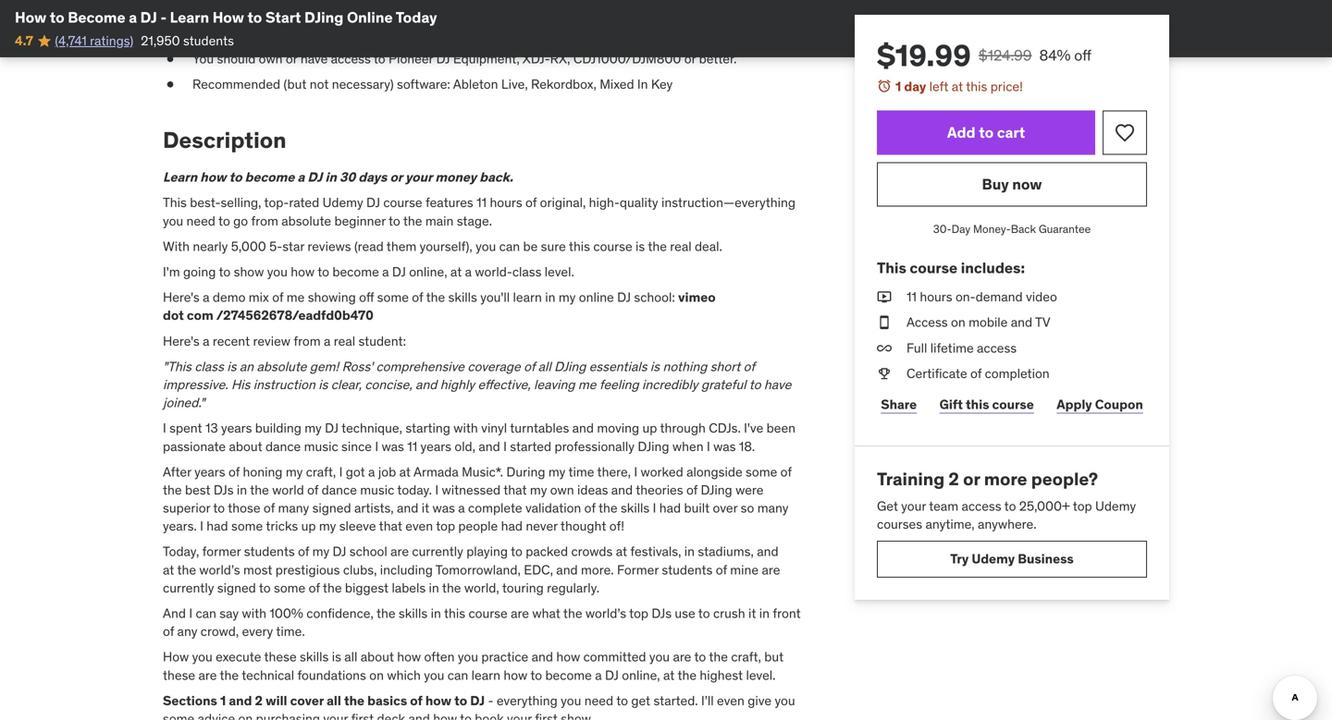 Task type: locate. For each thing, give the bounding box(es) containing it.
at up more. former
[[616, 544, 628, 561]]

best-
[[190, 195, 221, 211]]

0 vertical spatial 11
[[477, 195, 487, 211]]

in left '30'
[[325, 169, 337, 186]]

1 vertical spatial me
[[578, 377, 596, 393]]

was up job
[[382, 438, 404, 455]]

own up validation
[[550, 482, 574, 499]]

currently
[[412, 544, 463, 561], [163, 580, 214, 597]]

was down cdjs.
[[714, 438, 736, 455]]

1 horizontal spatial class
[[513, 264, 542, 280]]

1 vertical spatial absolute
[[257, 359, 307, 375]]

1 horizontal spatial was
[[433, 500, 455, 517]]

0 vertical spatial access
[[331, 51, 371, 67]]

a left "recent"
[[203, 333, 210, 350]]

to left start
[[248, 8, 262, 27]]

0 horizontal spatial -
[[161, 8, 167, 27]]

1 xsmall image from the top
[[163, 50, 178, 68]]

the down yourself),
[[426, 289, 445, 306]]

0 vertical spatial top
[[1073, 498, 1093, 515]]

xsmall image for 11
[[877, 288, 892, 307]]

real inside here's a recent review from a real student: "this class is an absolute gem! ross' comprehensive coverage of all djing essentials is nothing short of impressive. his instruction is clear, concise, and highly effective, leaving me feeling incredibly grateful to have joined." i spent 13 years building my dj technique, starting with vinyl turntables and moving up through cdjs. i've been passionate about dance music since i was 11 years old, and i started professionally djing when i was 18. after years of honing my craft, i got a job at armada music*. during my time there, i worked alongside some of the best djs in the world of dance music today. i witnessed that my own ideas and theories of djing were superior to those of many signed artists, and it was a complete validation of the skills i had built over so many years. i had some tricks up my sleeve that even top people had never thought of! today, former students of my dj school are currently playing to packed crowds at festivals, in stadiums, and at the world's most prestigious clubs, including tomorrowland, edc, and more. former students of mine are currently signed to some of the biggest labels in the world, touring regularly. and i can say with 100% confidence, the skills in this course are what the world's top djs use to crush it in front of any crowd, every time. how you execute these skills is all about how often you practice and how committed you are to the craft, but these are the technical foundations on which you can learn how to become a dj online, at the highest level.
[[334, 333, 355, 350]]

everything you
[[497, 693, 582, 710]]

world's down former
[[199, 562, 240, 579]]

use
[[675, 606, 696, 622]]

0 vertical spatial these
[[264, 649, 297, 666]]

on up full lifetime access
[[951, 314, 966, 331]]

a
[[129, 8, 137, 27], [298, 169, 305, 186], [382, 264, 389, 280], [203, 289, 210, 306], [203, 333, 210, 350], [324, 333, 331, 350], [368, 464, 375, 481], [458, 500, 465, 517], [595, 668, 602, 684]]

is left an
[[227, 359, 236, 375]]

2 vertical spatial access
[[962, 498, 1002, 515]]

my left online on the top of the page
[[559, 289, 576, 306]]

0 vertical spatial even
[[406, 518, 433, 535]]

so
[[741, 500, 755, 517]]

currently down at the
[[163, 580, 214, 597]]

ableton
[[453, 76, 498, 93]]

1 vertical spatial djs
[[652, 606, 672, 622]]

a left demo
[[203, 289, 210, 306]]

0 horizontal spatial was
[[382, 438, 404, 455]]

or left better.
[[685, 51, 696, 67]]

in left online on the top of the page
[[545, 289, 556, 306]]

1 vertical spatial learn
[[472, 668, 501, 684]]

1 vertical spatial these
[[163, 668, 195, 684]]

course down world,
[[469, 606, 508, 622]]

1
[[896, 78, 902, 95], [220, 693, 226, 710]]

add
[[948, 123, 976, 142]]

xsmall image
[[163, 50, 178, 68], [163, 76, 178, 94]]

become up everything you at the left of the page
[[546, 668, 592, 684]]

21,950
[[141, 32, 180, 49]]

the down 'regularly.'
[[564, 606, 583, 622]]

gift this course
[[940, 397, 1034, 413]]

thought
[[561, 518, 607, 535]]

the up started.
[[678, 668, 697, 684]]

2 vertical spatial on
[[238, 711, 253, 721]]

1 vertical spatial from
[[294, 333, 321, 350]]

and right practice
[[532, 649, 553, 666]]

djing right start
[[304, 8, 344, 27]]

business
[[1018, 551, 1074, 568]]

1 horizontal spatial off
[[1075, 46, 1092, 65]]

but
[[765, 649, 784, 666]]

the down execute at the bottom of page
[[220, 668, 239, 684]]

is inside learn how to become a dj in 30 days or your money back. this best-selling, top-rated udemy dj course features 11 hours of original, high-quality instruction—everything you need to go from absolute beginner to the main stage. with nearly 5,000 5-star reviews (read them yourself), you can be sure this course is the real deal. i'm going to show you how to become a dj online, at a world-class level.
[[636, 238, 645, 255]]

absolute inside here's a recent review from a real student: "this class is an absolute gem! ross' comprehensive coverage of all djing essentials is nothing short of impressive. his instruction is clear, concise, and highly effective, leaving me feeling incredibly grateful to have joined." i spent 13 years building my dj technique, starting with vinyl turntables and moving up through cdjs. i've been passionate about dance music since i was 11 years old, and i started professionally djing when i was 18. after years of honing my craft, i got a job at armada music*. during my time there, i worked alongside some of the best djs in the world of dance music today. i witnessed that my own ideas and theories of djing were superior to those of many signed artists, and it was a complete validation of the skills i had built over so many years. i had some tricks up my sleeve that even top people had never thought of! today, former students of my dj school are currently playing to packed crowds at festivals, in stadiums, and at the world's most prestigious clubs, including tomorrowland, edc, and more. former students of mine are currently signed to some of the biggest labels in the world, touring regularly. and i can say with 100% confidence, the skills in this course are what the world's top djs use to crush it in front of any crowd, every time. how you execute these skills is all about how often you practice and how committed you are to the craft, but these are the technical foundations on which you can learn how to become a dj online, at the highest level.
[[257, 359, 307, 375]]

even inside - everything you need to get started. i'll even give you some advice on purchasing your first deck and how to book your first show.
[[717, 693, 745, 710]]

0 horizontal spatial from
[[251, 213, 278, 229]]

you right committed
[[650, 649, 670, 666]]

going
[[183, 264, 216, 280]]

2 up team
[[949, 468, 960, 490]]

2 here's from the top
[[163, 333, 200, 350]]

0 vertical spatial currently
[[412, 544, 463, 561]]

are up the sections
[[199, 668, 217, 684]]

you'll
[[481, 289, 510, 306]]

stage.
[[457, 213, 492, 229]]

1 horizontal spatial it
[[749, 606, 756, 622]]

1 horizontal spatial own
[[550, 482, 574, 499]]

from inside here's a recent review from a real student: "this class is an absolute gem! ross' comprehensive coverage of all djing essentials is nothing short of impressive. his instruction is clear, concise, and highly effective, leaving me feeling incredibly grateful to have joined." i spent 13 years building my dj technique, starting with vinyl turntables and moving up through cdjs. i've been passionate about dance music since i was 11 years old, and i started professionally djing when i was 18. after years of honing my craft, i got a job at armada music*. during my time there, i worked alongside some of the best djs in the world of dance music today. i witnessed that my own ideas and theories of djing were superior to those of many signed artists, and it was a complete validation of the skills i had built over so many years. i had some tricks up my sleeve that even top people had never thought of! today, former students of my dj school are currently playing to packed crowds at festivals, in stadiums, and at the world's most prestigious clubs, including tomorrowland, edc, and more. former students of mine are currently signed to some of the biggest labels in the world, touring regularly. and i can say with 100% confidence, the skills in this course are what the world's top djs use to crush it in front of any crowd, every time. how you execute these skills is all about how often you practice and how committed you are to the craft, but these are the technical foundations on which you can learn how to become a dj online, at the highest level.
[[294, 333, 321, 350]]

prestigious
[[276, 562, 340, 579]]

this inside learn how to become a dj in 30 days or your money back. this best-selling, top-rated udemy dj course features 11 hours of original, high-quality instruction—everything you need to go from absolute beginner to the main stage. with nearly 5,000 5-star reviews (read them yourself), you can be sure this course is the real deal. i'm going to show you how to become a dj online, at a world-class level.
[[163, 195, 187, 211]]

it down music today. at the left of page
[[422, 500, 430, 517]]

learn
[[170, 8, 209, 27], [163, 169, 197, 186]]

2 vertical spatial all
[[327, 693, 341, 710]]

in right labels
[[429, 580, 439, 597]]

was down the witnessed
[[433, 500, 455, 517]]

course down days
[[383, 195, 423, 211]]

top-
[[264, 195, 289, 211]]

and up 'regularly.'
[[556, 562, 578, 579]]

real
[[670, 238, 692, 255], [334, 333, 355, 350]]

had
[[501, 518, 523, 535]]

get
[[631, 693, 651, 710]]

udemy right try on the right bottom of the page
[[972, 551, 1015, 568]]

description
[[163, 126, 287, 154]]

level. down sure
[[545, 264, 575, 280]]

top left use
[[629, 606, 649, 622]]

- up book
[[488, 693, 494, 710]]

11 down starting
[[407, 438, 418, 455]]

udemy inside learn how to become a dj in 30 days or your money back. this best-selling, top-rated udemy dj course features 11 hours of original, high-quality instruction—everything you need to go from absolute beginner to the main stage. with nearly 5,000 5-star reviews (read them yourself), you can be sure this course is the real deal. i'm going to show you how to become a dj online, at a world-class level.
[[323, 195, 363, 211]]

course inside here's a recent review from a real student: "this class is an absolute gem! ross' comprehensive coverage of all djing essentials is nothing short of impressive. his instruction is clear, concise, and highly effective, leaving me feeling incredibly grateful to have joined." i spent 13 years building my dj technique, starting with vinyl turntables and moving up through cdjs. i've been passionate about dance music since i was 11 years old, and i started professionally djing when i was 18. after years of honing my craft, i got a job at armada music*. during my time there, i worked alongside some of the best djs in the world of dance music today. i witnessed that my own ideas and theories of djing were superior to those of many signed artists, and it was a complete validation of the skills i had built over so many years. i had some tricks up my sleeve that even top people had never thought of! today, former students of my dj school are currently playing to packed crowds at festivals, in stadiums, and at the world's most prestigious clubs, including tomorrowland, edc, and more. former students of mine are currently signed to some of the biggest labels in the world, touring regularly. and i can say with 100% confidence, the skills in this course are what the world's top djs use to crush it in front of any crowd, every time. how you execute these skills is all about how often you practice and how committed you are to the craft, but these are the technical foundations on which you can learn how to become a dj online, at the highest level.
[[469, 606, 508, 622]]

1 vertical spatial even
[[717, 693, 745, 710]]

be
[[523, 238, 538, 255]]

currently up including
[[412, 544, 463, 561]]

anywhere.
[[978, 516, 1037, 533]]

live,
[[501, 76, 528, 93]]

a up gem!
[[324, 333, 331, 350]]

on inside - everything you need to get started. i'll even give you some advice on purchasing your first deck and how to book your first show.
[[238, 711, 253, 721]]

here's up "this
[[163, 333, 200, 350]]

can
[[499, 238, 520, 255], [196, 606, 216, 622], [448, 668, 469, 684]]

0 horizontal spatial real
[[334, 333, 355, 350]]

have up "been" in the bottom of the page
[[764, 377, 792, 393]]

0 vertical spatial about
[[229, 438, 262, 455]]

xsmall image for you
[[163, 50, 178, 68]]

2 xsmall image from the top
[[877, 314, 892, 332]]

of down prestigious
[[309, 580, 320, 597]]

with up old, in the left bottom of the page
[[454, 420, 478, 437]]

0 vertical spatial world's
[[199, 562, 240, 579]]

0 horizontal spatial many
[[278, 500, 309, 517]]

these up the technical
[[264, 649, 297, 666]]

0 horizontal spatial signed
[[217, 580, 256, 597]]

1 xsmall image from the top
[[877, 288, 892, 307]]

this course includes:
[[877, 259, 1025, 278]]

0 horizontal spatial udemy
[[323, 195, 363, 211]]

here's for here's a recent review from a real student: "this class is an absolute gem! ross' comprehensive coverage of all djing essentials is nothing short of impressive. his instruction is clear, concise, and highly effective, leaving me feeling incredibly grateful to have joined." i spent 13 years building my dj technique, starting with vinyl turntables and moving up through cdjs. i've been passionate about dance music since i was 11 years old, and i started professionally djing when i was 18. after years of honing my craft, i got a job at armada music*. during my time there, i worked alongside some of the best djs in the world of dance music today. i witnessed that my own ideas and theories of djing were superior to those of many signed artists, and it was a complete validation of the skills i had built over so many years. i had some tricks up my sleeve that even top people had never thought of! today, former students of my dj school are currently playing to packed crowds at festivals, in stadiums, and at the world's most prestigious clubs, including tomorrowland, edc, and more. former students of mine are currently signed to some of the biggest labels in the world, touring regularly. and i can say with 100% confidence, the skills in this course are what the world's top djs use to crush it in front of any crowd, every time. how you execute these skills is all about how often you practice and how committed you are to the craft, but these are the technical foundations on which you can learn how to become a dj online, at the highest level.
[[163, 333, 200, 350]]

xsmall image left full
[[877, 339, 892, 358]]

to inside button
[[979, 123, 994, 142]]

own right 'should'
[[259, 51, 283, 67]]

3 xsmall image from the top
[[877, 339, 892, 358]]

built
[[684, 500, 710, 517]]

0 horizontal spatial how
[[15, 8, 46, 27]]

years down starting
[[421, 438, 452, 455]]

dance down building
[[266, 438, 301, 455]]

0 vertical spatial 1
[[896, 78, 902, 95]]

18.
[[739, 438, 755, 455]]

try udemy business link
[[877, 541, 1148, 578]]

to up everything you at the left of the page
[[531, 668, 542, 684]]

cdj1000/djm800
[[574, 51, 681, 67]]

1 vertical spatial that
[[379, 518, 402, 535]]

you up world-
[[476, 238, 496, 255]]

top inside training 2 or more people? get your team access to 25,000+ top udemy courses anytime, anywhere.
[[1073, 498, 1093, 515]]

and inside - everything you need to get started. i'll even give you some advice on purchasing your first deck and how to book your first show.
[[409, 711, 430, 721]]

a left job
[[368, 464, 375, 481]]

craft, left but
[[731, 649, 762, 666]]

alongside
[[687, 464, 743, 481]]

often
[[424, 649, 455, 666]]

can up crowd,
[[196, 606, 216, 622]]

xsmall image left access
[[877, 314, 892, 332]]

own inside here's a recent review from a real student: "this class is an absolute gem! ross' comprehensive coverage of all djing essentials is nothing short of impressive. his instruction is clear, concise, and highly effective, leaving me feeling incredibly grateful to have joined." i spent 13 years building my dj technique, starting with vinyl turntables and moving up through cdjs. i've been passionate about dance music since i was 11 years old, and i started professionally djing when i was 18. after years of honing my craft, i got a job at armada music*. during my time there, i worked alongside some of the best djs in the world of dance music today. i witnessed that my own ideas and theories of djing were superior to those of many signed artists, and it was a complete validation of the skills i had built over so many years. i had some tricks up my sleeve that even top people had never thought of! today, former students of my dj school are currently playing to packed crowds at festivals, in stadiums, and at the world's most prestigious clubs, including tomorrowland, edc, and more. former students of mine are currently signed to some of the biggest labels in the world, touring regularly. and i can say with 100% confidence, the skills in this course are what the world's top djs use to crush it in front of any crowd, every time. how you execute these skills is all about how often you practice and how committed you are to the craft, but these are the technical foundations on which you can learn how to become a dj online, at the highest level.
[[550, 482, 574, 499]]

crowds
[[571, 544, 613, 561]]

at
[[952, 78, 964, 95], [399, 464, 411, 481], [616, 544, 628, 561], [664, 668, 675, 684]]

1 vertical spatial here's
[[163, 333, 200, 350]]

or
[[286, 51, 297, 67], [685, 51, 696, 67], [390, 169, 403, 186], [963, 468, 981, 490]]

the up of!
[[599, 500, 618, 517]]

apply coupon
[[1057, 397, 1144, 413]]

1 horizontal spatial all
[[345, 649, 358, 666]]

gift
[[940, 397, 963, 413]]

access on mobile and tv
[[907, 314, 1051, 331]]

0 vertical spatial i had
[[653, 500, 681, 517]]

here's a demo mix of me showing off some of the skills you'll learn in my online dj school:
[[163, 289, 678, 306]]

0 horizontal spatial these
[[163, 668, 195, 684]]

and down there,
[[612, 482, 633, 499]]

to left book
[[460, 711, 472, 721]]

me left feeling
[[578, 377, 596, 393]]

0 vertical spatial on
[[951, 314, 966, 331]]

1 vertical spatial dance
[[322, 482, 357, 499]]

1 horizontal spatial these
[[264, 649, 297, 666]]

1 horizontal spatial need
[[585, 693, 614, 710]]

2 horizontal spatial udemy
[[1096, 498, 1137, 515]]

worked
[[641, 464, 684, 481]]

2 horizontal spatial on
[[951, 314, 966, 331]]

0 vertical spatial real
[[670, 238, 692, 255]]

1 horizontal spatial -
[[488, 693, 494, 710]]

instruction
[[253, 377, 315, 393]]

cart
[[997, 123, 1026, 142]]

this inside learn how to become a dj in 30 days or your money back. this best-selling, top-rated udemy dj course features 11 hours of original, high-quality instruction—everything you need to go from absolute beginner to the main stage. with nearly 5,000 5-star reviews (read them yourself), you can be sure this course is the real deal. i'm going to show you how to become a dj online, at a world-class level.
[[569, 238, 590, 255]]

on
[[951, 314, 966, 331], [369, 668, 384, 684], [238, 711, 253, 721]]

foundations
[[297, 668, 366, 684]]

requirements
[[163, 4, 312, 32]]

0 horizontal spatial world's
[[199, 562, 240, 579]]

short
[[710, 359, 741, 375]]

learn inside learn how to become a dj in 30 days or your money back. this best-selling, top-rated udemy dj course features 11 hours of original, high-quality instruction—everything you need to go from absolute beginner to the main stage. with nearly 5,000 5-star reviews (read them yourself), you can be sure this course is the real deal. i'm going to show you how to become a dj online, at a world-class level.
[[163, 169, 197, 186]]

xsmall image
[[877, 288, 892, 307], [877, 314, 892, 332], [877, 339, 892, 358], [877, 365, 892, 383]]

never
[[526, 518, 558, 535]]

essentials
[[589, 359, 647, 375]]

crush
[[713, 606, 746, 622]]

your left money
[[405, 169, 432, 186]]

turntables
[[510, 420, 569, 437]]

1 vertical spatial signed
[[217, 580, 256, 597]]

top down people?
[[1073, 498, 1093, 515]]

top left people
[[436, 518, 455, 535]]

0 vertical spatial this
[[163, 195, 187, 211]]

dance
[[266, 438, 301, 455], [322, 482, 357, 499]]

become up top-
[[245, 169, 295, 186]]

an
[[240, 359, 254, 375]]

from up gem!
[[294, 333, 321, 350]]

-
[[161, 8, 167, 27], [488, 693, 494, 710]]

your inside learn how to become a dj in 30 days or your money back. this best-selling, top-rated udemy dj course features 11 hours of original, high-quality instruction—everything you need to go from absolute beginner to the main stage. with nearly 5,000 5-star reviews (read them yourself), you can be sure this course is the real deal. i'm going to show you how to become a dj online, at a world-class level.
[[405, 169, 432, 186]]

i started
[[504, 438, 552, 455]]

i down armada
[[435, 482, 439, 499]]

original,
[[540, 195, 586, 211]]

0 horizontal spatial that
[[379, 518, 402, 535]]

i've
[[744, 420, 764, 437]]

0 vertical spatial need
[[187, 213, 216, 229]]

djing down the alongside
[[701, 482, 733, 499]]

how down the star
[[291, 264, 315, 280]]

0 vertical spatial me
[[287, 289, 305, 306]]

back
[[1011, 222, 1036, 237]]

0 horizontal spatial all
[[327, 693, 341, 710]]

2 horizontal spatial top
[[1073, 498, 1093, 515]]

1 horizontal spatial me
[[578, 377, 596, 393]]

real left deal. at the top right of the page
[[670, 238, 692, 255]]

4 xsmall image from the top
[[877, 365, 892, 383]]

your inside training 2 or more people? get your team access to 25,000+ top udemy courses anytime, anywhere.
[[902, 498, 926, 515]]

1 vertical spatial level.
[[746, 668, 776, 684]]

in inside learn how to become a dj in 30 days or your money back. this best-selling, top-rated udemy dj course features 11 hours of original, high-quality instruction—everything you need to go from absolute beginner to the main stage. with nearly 5,000 5-star reviews (read them yourself), you can be sure this course is the real deal. i'm going to show you how to become a dj online, at a world-class level.
[[325, 169, 337, 186]]

selling,
[[221, 195, 261, 211]]

11
[[477, 195, 487, 211], [907, 289, 917, 305], [407, 438, 418, 455]]

0 vertical spatial can
[[499, 238, 520, 255]]

0 horizontal spatial have
[[301, 51, 328, 67]]

what
[[532, 606, 561, 622]]

should
[[217, 51, 256, 67]]

and up professionally
[[573, 420, 594, 437]]

tv
[[1036, 314, 1051, 331]]

2 xsmall image from the top
[[163, 76, 178, 94]]

ross'
[[342, 359, 373, 375]]

highly
[[440, 377, 475, 393]]

100%
[[270, 606, 303, 622]]

0 vertical spatial online,
[[409, 264, 447, 280]]

absolute inside learn how to become a dj in 30 days or your money back. this best-selling, top-rated udemy dj course features 11 hours of original, high-quality instruction—everything you need to go from absolute beginner to the main stage. with nearly 5,000 5-star reviews (read them yourself), you can be sure this course is the real deal. i'm going to show you how to become a dj online, at a world-class level.
[[282, 213, 331, 229]]

1 vertical spatial can
[[196, 606, 216, 622]]

are right mine
[[762, 562, 781, 579]]

xsmall image for recommended
[[163, 76, 178, 94]]

$19.99
[[877, 37, 972, 74]]

0 vertical spatial udemy
[[323, 195, 363, 211]]

2 vertical spatial students
[[662, 562, 713, 579]]

1 horizontal spatial currently
[[412, 544, 463, 561]]

them
[[387, 238, 417, 255]]

learn right you'll
[[513, 289, 542, 306]]

practice
[[482, 649, 529, 666]]

0 vertical spatial class
[[513, 264, 542, 280]]

my left sleeve
[[319, 518, 336, 535]]

dj up rated
[[308, 169, 322, 186]]

0 horizontal spatial djs
[[214, 482, 234, 499]]

are down touring
[[511, 606, 529, 622]]

the left main
[[403, 213, 422, 229]]

learn up best-
[[163, 169, 197, 186]]

class inside learn how to become a dj in 30 days or your money back. this best-selling, top-rated udemy dj course features 11 hours of original, high-quality instruction—everything you need to go from absolute beginner to the main stage. with nearly 5,000 5-star reviews (read them yourself), you can be sure this course is the real deal. i'm going to show you how to become a dj online, at a world-class level.
[[513, 264, 542, 280]]

includes:
[[961, 259, 1025, 278]]

artists,
[[354, 500, 394, 517]]

buy now button
[[877, 163, 1148, 207]]

1 vertical spatial 1
[[220, 693, 226, 710]]

not
[[310, 76, 329, 93]]

1 horizontal spatial that
[[504, 482, 527, 499]]

some inside - everything you need to get started. i'll even give you some advice on purchasing your first deck and how to book your first show.
[[163, 711, 195, 721]]

0 horizontal spatial class
[[195, 359, 224, 375]]

in right 'festivals,'
[[685, 544, 695, 561]]

how up which
[[397, 649, 421, 666]]

1 here's from the top
[[163, 289, 200, 306]]

signed
[[312, 500, 351, 517], [217, 580, 256, 597]]

0 vertical spatial that
[[504, 482, 527, 499]]

skills up of!
[[621, 500, 650, 517]]

0 vertical spatial djs
[[214, 482, 234, 499]]

professionally
[[555, 438, 635, 455]]

you inside - everything you need to get started. i'll even give you some advice on purchasing your first deck and how to book your first show.
[[775, 693, 796, 710]]

0 vertical spatial hours
[[490, 195, 523, 211]]

online
[[347, 8, 393, 27]]

how inside - everything you need to get started. i'll even give you some advice on purchasing your first deck and how to book your first show.
[[433, 711, 457, 721]]

0 vertical spatial xsmall image
[[163, 50, 178, 68]]

0 horizontal spatial currently
[[163, 580, 214, 597]]

here's inside here's a recent review from a real student: "this class is an absolute gem! ross' comprehensive coverage of all djing essentials is nothing short of impressive. his instruction is clear, concise, and highly effective, leaving me feeling incredibly grateful to have joined." i spent 13 years building my dj technique, starting with vinyl turntables and moving up through cdjs. i've been passionate about dance music since i was 11 years old, and i started professionally djing when i was 18. after years of honing my craft, i got a job at armada music*. during my time there, i worked alongside some of the best djs in the world of dance music today. i witnessed that my own ideas and theories of djing were superior to those of many signed artists, and it was a complete validation of the skills i had built over so many years. i had some tricks up my sleeve that even top people had never thought of! today, former students of my dj school are currently playing to packed crowds at festivals, in stadiums, and at the world's most prestigious clubs, including tomorrowland, edc, and more. former students of mine are currently signed to some of the biggest labels in the world, touring regularly. and i can say with 100% confidence, the skills in this course are what the world's top djs use to crush it in front of any crowd, every time. how you execute these skills is all about how often you practice and how committed you are to the craft, but these are the technical foundations on which you can learn how to become a dj online, at the highest level.
[[163, 333, 200, 350]]

how down any
[[163, 649, 189, 666]]

online, up get
[[622, 668, 660, 684]]

need inside learn how to become a dj in 30 days or your money back. this best-selling, top-rated udemy dj course features 11 hours of original, high-quality instruction—everything you need to go from absolute beginner to the main stage. with nearly 5,000 5-star reviews (read them yourself), you can be sure this course is the real deal. i'm going to show you how to become a dj online, at a world-class level.
[[187, 213, 216, 229]]

course
[[383, 195, 423, 211], [594, 238, 633, 255], [910, 259, 958, 278], [993, 397, 1034, 413], [469, 606, 508, 622]]

courses
[[877, 516, 923, 533]]

1 horizontal spatial 11
[[477, 195, 487, 211]]

1 vertical spatial this
[[877, 259, 907, 278]]

0 vertical spatial craft,
[[306, 464, 336, 481]]

2 many from the left
[[758, 500, 789, 517]]

deck
[[377, 711, 405, 721]]

sections
[[163, 693, 217, 710]]

0 horizontal spatial with
[[242, 606, 267, 622]]

even inside here's a recent review from a real student: "this class is an absolute gem! ross' comprehensive coverage of all djing essentials is nothing short of impressive. his instruction is clear, concise, and highly effective, leaving me feeling incredibly grateful to have joined." i spent 13 years building my dj technique, starting with vinyl turntables and moving up through cdjs. i've been passionate about dance music since i was 11 years old, and i started professionally djing when i was 18. after years of honing my craft, i got a job at armada music*. during my time there, i worked alongside some of the best djs in the world of dance music today. i witnessed that my own ideas and theories of djing were superior to those of many signed artists, and it was a complete validation of the skills i had built over so many years. i had some tricks up my sleeve that even top people had never thought of! today, former students of my dj school are currently playing to packed crowds at festivals, in stadiums, and at the world's most prestigious clubs, including tomorrowland, edc, and more. former students of mine are currently signed to some of the biggest labels in the world, touring regularly. and i can say with 100% confidence, the skills in this course are what the world's top djs use to crush it in front of any crowd, every time. how you execute these skills is all about how often you practice and how committed you are to the craft, but these are the technical foundations on which you can learn how to become a dj online, at the highest level.
[[406, 518, 433, 535]]

1 vertical spatial up
[[301, 518, 316, 535]]

1 horizontal spatial from
[[294, 333, 321, 350]]

udemy up beginner
[[323, 195, 363, 211]]

1 horizontal spatial with
[[454, 420, 478, 437]]

1 horizontal spatial on
[[369, 668, 384, 684]]

become
[[245, 169, 295, 186], [333, 264, 379, 280], [546, 668, 592, 684]]

hours
[[490, 195, 523, 211], [920, 289, 953, 305]]

1 horizontal spatial how
[[163, 649, 189, 666]]

11 up access
[[907, 289, 917, 305]]

try
[[951, 551, 969, 568]]

give
[[748, 693, 772, 710]]

1 vertical spatial -
[[488, 693, 494, 710]]

sleeve
[[339, 518, 376, 535]]

1 vertical spatial learn
[[163, 169, 197, 186]]

0 vertical spatial own
[[259, 51, 283, 67]]

festivals,
[[631, 544, 682, 561]]

you down 5-
[[267, 264, 288, 280]]

1 vertical spatial about
[[361, 649, 394, 666]]

(but
[[284, 76, 307, 93]]

djs left use
[[652, 606, 672, 622]]

1 vertical spatial hours
[[920, 289, 953, 305]]

2 horizontal spatial all
[[538, 359, 551, 375]]



Task type: vqa. For each thing, say whether or not it's contained in the screenshot.
Health & Fitness
no



Task type: describe. For each thing, give the bounding box(es) containing it.
of up leaving
[[524, 359, 535, 375]]

is up foundations
[[332, 649, 341, 666]]

0 horizontal spatial about
[[229, 438, 262, 455]]

say
[[220, 606, 239, 622]]

1 first from the left
[[351, 711, 374, 721]]

labels
[[392, 580, 426, 597]]

years.
[[163, 518, 197, 535]]

dj up 21,950 in the top of the page
[[140, 8, 157, 27]]

1 vertical spatial years
[[421, 438, 452, 455]]

become
[[68, 8, 126, 27]]

you down any
[[192, 649, 213, 666]]

11 hours on-demand video
[[907, 289, 1058, 305]]

of right short
[[744, 359, 755, 375]]

this left price!
[[966, 78, 988, 95]]

1 horizontal spatial djs
[[652, 606, 672, 622]]

to up (4,741
[[50, 8, 64, 27]]

- inside - everything you need to get started. i'll even give you some advice on purchasing your first deck and how to book your first show.
[[488, 693, 494, 710]]

1 vertical spatial top
[[436, 518, 455, 535]]

need inside - everything you need to get started. i'll even give you some advice on purchasing your first deck and how to book your first show.
[[585, 693, 614, 710]]

show
[[234, 264, 264, 280]]

2 vertical spatial udemy
[[972, 551, 1015, 568]]

dj up music
[[325, 420, 339, 437]]

0 vertical spatial with
[[454, 420, 478, 437]]

money-
[[974, 222, 1011, 237]]

nothing
[[663, 359, 707, 375]]

a down them
[[382, 264, 389, 280]]

or up (but
[[286, 51, 297, 67]]

84%
[[1040, 46, 1071, 65]]

to down often
[[455, 693, 467, 710]]

the up highest
[[709, 649, 728, 666]]

0 vertical spatial learn
[[170, 8, 209, 27]]

1 vertical spatial off
[[359, 289, 374, 306]]

2 horizontal spatial students
[[662, 562, 713, 579]]

to up the selling,
[[229, 169, 242, 186]]

of down full lifetime access
[[971, 365, 982, 382]]

and up mine
[[757, 544, 779, 561]]

share button
[[877, 387, 921, 424]]

show.
[[561, 711, 594, 721]]

xsmall image for certificate
[[877, 365, 892, 383]]

touring
[[502, 580, 544, 597]]

and left tv
[[1011, 314, 1033, 331]]

at right left
[[952, 78, 964, 95]]

1 horizontal spatial signed
[[312, 500, 351, 517]]

1 vertical spatial 2
[[255, 693, 263, 710]]

or inside learn how to become a dj in 30 days or your money back. this best-selling, top-rated udemy dj course features 11 hours of original, high-quality instruction—everything you need to go from absolute beginner to the main stage. with nearly 5,000 5-star reviews (read them yourself), you can be sure this course is the real deal. i'm going to show you how to become a dj online, at a world-class level.
[[390, 169, 403, 186]]

how left committed
[[557, 649, 581, 666]]

some up 'student:'
[[377, 289, 409, 306]]

tomorrowland,
[[436, 562, 521, 579]]

better.
[[699, 51, 737, 67]]

this inside here's a recent review from a real student: "this class is an absolute gem! ross' comprehensive coverage of all djing essentials is nothing short of impressive. his instruction is clear, concise, and highly effective, leaving me feeling incredibly grateful to have joined." i spent 13 years building my dj technique, starting with vinyl turntables and moving up through cdjs. i've been passionate about dance music since i was 11 years old, and i started professionally djing when i was 18. after years of honing my craft, i got a job at armada music*. during my time there, i worked alongside some of the best djs in the world of dance music today. i witnessed that my own ideas and theories of djing were superior to those of many signed artists, and it was a complete validation of the skills i had built over so many years. i had some tricks up my sleeve that even top people had never thought of! today, former students of my dj school are currently playing to packed crowds at festivals, in stadiums, and at the world's most prestigious clubs, including tomorrowland, edc, and more. former students of mine are currently signed to some of the biggest labels in the world, touring regularly. and i can say with 100% confidence, the skills in this course are what the world's top djs use to crush it in front of any crowd, every time. how you execute these skills is all about how often you practice and how committed you are to the craft, but these are the technical foundations on which you can learn how to become a dj online, at the highest level.
[[444, 606, 466, 622]]

2 vertical spatial years
[[194, 464, 225, 481]]

0 horizontal spatial craft,
[[306, 464, 336, 481]]

any
[[177, 624, 198, 641]]

this right gift
[[966, 397, 990, 413]]

access
[[907, 314, 948, 331]]

more. former
[[581, 562, 659, 579]]

how down often
[[426, 693, 452, 710]]

(read
[[354, 238, 384, 255]]

i right the when at the right bottom of page
[[707, 438, 711, 455]]

0 horizontal spatial 1
[[220, 693, 226, 710]]

which
[[387, 668, 421, 684]]

add to cart
[[948, 123, 1026, 142]]

0 horizontal spatial dance
[[266, 438, 301, 455]]

leaving
[[534, 377, 575, 393]]

on inside here's a recent review from a real student: "this class is an absolute gem! ross' comprehensive coverage of all djing essentials is nothing short of impressive. his instruction is clear, concise, and highly effective, leaving me feeling incredibly grateful to have joined." i spent 13 years building my dj technique, starting with vinyl turntables and moving up through cdjs. i've been passionate about dance music since i was 11 years old, and i started professionally djing when i was 18. after years of honing my craft, i got a job at armada music*. during my time there, i worked alongside some of the best djs in the world of dance music today. i witnessed that my own ideas and theories of djing were superior to those of many signed artists, and it was a complete validation of the skills i had built over so many years. i had some tricks up my sleeve that even top people had never thought of! today, former students of my dj school are currently playing to packed crowds at festivals, in stadiums, and at the world's most prestigious clubs, including tomorrowland, edc, and more. former students of mine are currently signed to some of the biggest labels in the world, touring regularly. and i can say with 100% confidence, the skills in this course are what the world's top djs use to crush it in front of any crowd, every time. how you execute these skills is all about how often you practice and how committed you are to the craft, but these are the technical foundations on which you can learn how to become a dj online, at the highest level.
[[369, 668, 384, 684]]

i down technique,
[[375, 438, 379, 455]]

1 vertical spatial currently
[[163, 580, 214, 597]]

1 vertical spatial become
[[333, 264, 379, 280]]

i right there,
[[634, 464, 638, 481]]

tricks
[[266, 518, 298, 535]]

features
[[426, 195, 474, 211]]

reviews
[[308, 238, 351, 255]]

your down everything you at the left of the page
[[507, 711, 532, 721]]

most
[[243, 562, 272, 579]]

1 horizontal spatial about
[[361, 649, 394, 666]]

your down sections 1 and 2 will cover all the basics of how to dj
[[323, 711, 348, 721]]

dj down them
[[392, 264, 406, 280]]

online, inside here's a recent review from a real student: "this class is an absolute gem! ross' comprehensive coverage of all djing essentials is nothing short of impressive. his instruction is clear, concise, and highly effective, leaving me feeling incredibly grateful to have joined." i spent 13 years building my dj technique, starting with vinyl turntables and moving up through cdjs. i've been passionate about dance music since i was 11 years old, and i started professionally djing when i was 18. after years of honing my craft, i got a job at armada music*. during my time there, i worked alongside some of the best djs in the world of dance music today. i witnessed that my own ideas and theories of djing were superior to those of many signed artists, and it was a complete validation of the skills i had built over so many years. i had some tricks up my sleeve that even top people had never thought of! today, former students of my dj school are currently playing to packed crowds at festivals, in stadiums, and at the world's most prestigious clubs, including tomorrowland, edc, and more. former students of mine are currently signed to some of the biggest labels in the world, touring regularly. and i can say with 100% confidence, the skills in this course are what the world's top djs use to crush it in front of any crowd, every time. how you execute these skills is all about how often you practice and how committed you are to the craft, but these are the technical foundations on which you can learn how to become a dj online, at the highest level.
[[622, 668, 660, 684]]

how inside here's a recent review from a real student: "this class is an absolute gem! ross' comprehensive coverage of all djing essentials is nothing short of impressive. his instruction is clear, concise, and highly effective, leaving me feeling incredibly grateful to have joined." i spent 13 years building my dj technique, starting with vinyl turntables and moving up through cdjs. i've been passionate about dance music since i was 11 years old, and i started professionally djing when i was 18. after years of honing my craft, i got a job at armada music*. during my time there, i worked alongside some of the best djs in the world of dance music today. i witnessed that my own ideas and theories of djing were superior to those of many signed artists, and it was a complete validation of the skills i had built over so many years. i had some tricks up my sleeve that even top people had never thought of! today, former students of my dj school are currently playing to packed crowds at festivals, in stadiums, and at the world's most prestigious clubs, including tomorrowland, edc, and more. former students of mine are currently signed to some of the biggest labels in the world, touring regularly. and i can say with 100% confidence, the skills in this course are what the world's top djs use to crush it in front of any crowd, every time. how you execute these skills is all about how often you practice and how committed you are to the craft, but these are the technical foundations on which you can learn how to become a dj online, at the highest level.
[[163, 649, 189, 666]]

coupon
[[1096, 397, 1144, 413]]

i right and
[[189, 606, 193, 622]]

11 inside learn how to become a dj in 30 days or your money back. this best-selling, top-rated udemy dj course features 11 hours of original, high-quality instruction—everything you need to go from absolute beginner to the main stage. with nearly 5,000 5-star reviews (read them yourself), you can be sure this course is the real deal. i'm going to show you how to become a dj online, at a world-class level.
[[477, 195, 487, 211]]

to left go
[[218, 213, 230, 229]]

software:
[[397, 76, 450, 93]]

0 vertical spatial students
[[183, 32, 234, 49]]

purchasing
[[256, 711, 320, 721]]

1 horizontal spatial can
[[448, 668, 469, 684]]

2 vertical spatial top
[[629, 606, 649, 622]]

honing
[[243, 464, 283, 481]]

xsmall image for full
[[877, 339, 892, 358]]

the up the 'confidence,' on the bottom left of the page
[[323, 580, 342, 597]]

my up world
[[286, 464, 303, 481]]

0 horizontal spatial me
[[287, 289, 305, 306]]

vinyl
[[481, 420, 507, 437]]

time.
[[276, 624, 305, 641]]

dj down committed
[[605, 668, 619, 684]]

learn inside here's a recent review from a real student: "this class is an absolute gem! ross' comprehensive coverage of all djing essentials is nothing short of impressive. his instruction is clear, concise, and highly effective, leaving me feeling incredibly grateful to have joined." i spent 13 years building my dj technique, starting with vinyl turntables and moving up through cdjs. i've been passionate about dance music since i was 11 years old, and i started professionally djing when i was 18. after years of honing my craft, i got a job at armada music*. during my time there, i worked alongside some of the best djs in the world of dance music today. i witnessed that my own ideas and theories of djing were superior to those of many signed artists, and it was a complete validation of the skills i had built over so many years. i had some tricks up my sleeve that even top people had never thought of! today, former students of my dj school are currently playing to packed crowds at festivals, in stadiums, and at the world's most prestigious clubs, including tomorrowland, edc, and more. former students of mine are currently signed to some of the biggest labels in the world, touring regularly. and i can say with 100% confidence, the skills in this course are what the world's top djs use to crush it in front of any crowd, every time. how you execute these skills is all about how often you practice and how committed you are to the craft, but these are the technical foundations on which you can learn how to become a dj online, at the highest level.
[[472, 668, 501, 684]]

certificate of completion
[[907, 365, 1050, 382]]

1 many from the left
[[278, 500, 309, 517]]

0 horizontal spatial can
[[196, 606, 216, 622]]

i left spent
[[163, 420, 166, 437]]

of inside learn how to become a dj in 30 days or your money back. this best-selling, top-rated udemy dj course features 11 hours of original, high-quality instruction—everything you need to go from absolute beginner to the main stage. with nearly 5,000 5-star reviews (read them yourself), you can be sure this course is the real deal. i'm going to show you how to become a dj online, at a world-class level.
[[526, 195, 537, 211]]

access inside training 2 or more people? get your team access to 25,000+ top udemy courses anytime, anywhere.
[[962, 498, 1002, 515]]

today,
[[163, 544, 199, 561]]

hours inside learn how to become a dj in 30 days or your money back. this best-selling, top-rated udemy dj course features 11 hours of original, high-quality instruction—everything you need to go from absolute beginner to the main stage. with nearly 5,000 5-star reviews (read them yourself), you can be sure this course is the real deal. i'm going to show you how to become a dj online, at a world-class level.
[[490, 195, 523, 211]]

to inside training 2 or more people? get your team access to 25,000+ top udemy courses anytime, anywhere.
[[1005, 498, 1017, 515]]

1 horizontal spatial this
[[877, 259, 907, 278]]

is up incredibly
[[651, 359, 660, 375]]

theories
[[636, 482, 684, 499]]

certificate
[[907, 365, 968, 382]]

2 inside training 2 or more people? get your team access to 25,000+ top udemy courses anytime, anywhere.
[[949, 468, 960, 490]]

building
[[255, 420, 302, 437]]

my up music
[[305, 420, 322, 437]]

in up those
[[237, 482, 247, 499]]

to down reviews
[[318, 264, 329, 280]]

ideas
[[578, 482, 608, 499]]

1 vertical spatial i had
[[200, 518, 228, 535]]

become inside here's a recent review from a real student: "this class is an absolute gem! ross' comprehensive coverage of all djing essentials is nothing short of impressive. his instruction is clear, concise, and highly effective, leaving me feeling incredibly grateful to have joined." i spent 13 years building my dj technique, starting with vinyl turntables and moving up through cdjs. i've been passionate about dance music since i was 11 years old, and i started professionally djing when i was 18. after years of honing my craft, i got a job at armada music*. during my time there, i worked alongside some of the best djs in the world of dance music today. i witnessed that my own ideas and theories of djing were superior to those of many signed artists, and it was a complete validation of the skills i had built over so many years. i had some tricks up my sleeve that even top people had never thought of! today, former students of my dj school are currently playing to packed crowds at festivals, in stadiums, and at the world's most prestigious clubs, including tomorrowland, edc, and more. former students of mine are currently signed to some of the biggest labels in the world, touring regularly. and i can say with 100% confidence, the skills in this course are what the world's top djs use to crush it in front of any crowd, every time. how you execute these skills is all about how often you practice and how committed you are to the craft, but these are the technical foundations on which you can learn how to become a dj online, at the highest level.
[[546, 668, 592, 684]]

a up rated
[[298, 169, 305, 186]]

course down 30-
[[910, 259, 958, 278]]

or inside training 2 or more people? get your team access to 25,000+ top udemy courses anytime, anywhere.
[[963, 468, 981, 490]]

basics
[[368, 693, 407, 710]]

1 vertical spatial world's
[[586, 606, 627, 622]]

you up "with"
[[163, 213, 183, 229]]

of!
[[610, 518, 625, 535]]

udemy inside training 2 or more people? get your team access to 25,000+ top udemy courses anytime, anywhere.
[[1096, 498, 1137, 515]]

can inside learn how to become a dj in 30 days or your money back. this best-selling, top-rated udemy dj course features 11 hours of original, high-quality instruction—everything you need to go from absolute beginner to the main stage. with nearly 5,000 5-star reviews (read them yourself), you can be sure this course is the real deal. i'm going to show you how to become a dj online, at a world-class level.
[[499, 238, 520, 255]]

add to cart button
[[877, 111, 1096, 155]]

rx,
[[550, 51, 571, 67]]

me inside here's a recent review from a real student: "this class is an absolute gem! ross' comprehensive coverage of all djing essentials is nothing short of impressive. his instruction is clear, concise, and highly effective, leaving me feeling incredibly grateful to have joined." i spent 13 years building my dj technique, starting with vinyl turntables and moving up through cdjs. i've been passionate about dance music since i was 11 years old, and i started professionally djing when i was 18. after years of honing my craft, i got a job at armada music*. during my time there, i worked alongside some of the best djs in the world of dance music today. i witnessed that my own ideas and theories of djing were superior to those of many signed artists, and it was a complete validation of the skills i had built over so many years. i had some tricks up my sleeve that even top people had never thought of! today, former students of my dj school are currently playing to packed crowds at festivals, in stadiums, and at the world's most prestigious clubs, including tomorrowland, edc, and more. former students of mine are currently signed to some of the biggest labels in the world, touring regularly. and i can say with 100% confidence, the skills in this course are what the world's top djs use to crush it in front of any crowd, every time. how you execute these skills is all about how often you practice and how committed you are to the craft, but these are the technical foundations on which you can learn how to become a dj online, at the highest level.
[[578, 377, 596, 393]]

cdjs.
[[709, 420, 741, 437]]

in
[[638, 76, 648, 93]]

been
[[767, 420, 796, 437]]

of up tricks
[[264, 500, 275, 517]]

star
[[282, 238, 304, 255]]

on-
[[956, 289, 976, 305]]

wishlist image
[[1114, 122, 1136, 144]]

how down practice
[[504, 668, 528, 684]]

lifetime
[[931, 340, 974, 357]]

playing
[[467, 544, 508, 561]]

0 vertical spatial years
[[221, 420, 252, 437]]

class inside here's a recent review from a real student: "this class is an absolute gem! ross' comprehensive coverage of all djing essentials is nothing short of impressive. his instruction is clear, concise, and highly effective, leaving me feeling incredibly grateful to have joined." i spent 13 years building my dj technique, starting with vinyl turntables and moving up through cdjs. i've been passionate about dance music since i was 11 years old, and i started professionally djing when i was 18. after years of honing my craft, i got a job at armada music*. during my time there, i worked alongside some of the best djs in the world of dance music today. i witnessed that my own ideas and theories of djing were superior to those of many signed artists, and it was a complete validation of the skills i had built over so many years. i had some tricks up my sleeve that even top people had never thought of! today, former students of my dj school are currently playing to packed crowds at festivals, in stadiums, and at the world's most prestigious clubs, including tomorrowland, edc, and more. former students of mine are currently signed to some of the biggest labels in the world, touring regularly. and i can say with 100% confidence, the skills in this course are what the world's top djs use to crush it in front of any crowd, every time. how you execute these skills is all about how often you practice and how committed you are to the craft, but these are the technical foundations on which you can learn how to become a dj online, at the highest level.
[[195, 359, 224, 375]]

dj up recommended (but not necessary) software: ableton live, rekordbox, mixed in key
[[436, 51, 450, 67]]

moving
[[597, 420, 640, 437]]

alarm image
[[877, 79, 892, 93]]

have inside here's a recent review from a real student: "this class is an absolute gem! ross' comprehensive coverage of all djing essentials is nothing short of impressive. his instruction is clear, concise, and highly effective, leaving me feeling incredibly grateful to have joined." i spent 13 years building my dj technique, starting with vinyl turntables and moving up through cdjs. i've been passionate about dance music since i was 11 years old, and i started professionally djing when i was 18. after years of honing my craft, i got a job at armada music*. during my time there, i worked alongside some of the best djs in the world of dance music today. i witnessed that my own ideas and theories of djing were superior to those of many signed artists, and it was a complete validation of the skills i had built over so many years. i had some tricks up my sleeve that even top people had never thought of! today, former students of my dj school are currently playing to packed crowds at festivals, in stadiums, and at the world's most prestigious clubs, including tomorrowland, edc, and more. former students of mine are currently signed to some of the biggest labels in the world, touring regularly. and i can say with 100% confidence, the skills in this course are what the world's top djs use to crush it in front of any crowd, every time. how you execute these skills is all about how often you practice and how committed you are to the craft, but these are the technical foundations on which you can learn how to become a dj online, at the highest level.
[[764, 377, 792, 393]]

clear,
[[331, 377, 362, 393]]

the down after
[[163, 482, 182, 499]]

0 vertical spatial up
[[643, 420, 657, 437]]

at the
[[163, 562, 196, 579]]

of down stadiums,
[[716, 562, 727, 579]]

of left honing
[[229, 464, 240, 481]]

job
[[378, 464, 396, 481]]

1 horizontal spatial craft,
[[731, 649, 762, 666]]

armada
[[414, 464, 459, 481]]

in left front
[[760, 606, 770, 622]]

2 first from the left
[[535, 711, 558, 721]]

full
[[907, 340, 928, 357]]

25,000+
[[1020, 498, 1071, 515]]

the down honing
[[250, 482, 269, 499]]

in up often
[[431, 606, 441, 622]]

my down during
[[530, 482, 547, 499]]

xsmall image for access
[[877, 314, 892, 332]]

yourself),
[[420, 238, 473, 255]]

at a
[[451, 264, 472, 280]]

his
[[231, 377, 250, 393]]

1 vertical spatial students
[[244, 544, 295, 561]]

school:
[[634, 289, 675, 306]]

and up advice
[[229, 693, 252, 710]]

superior
[[163, 500, 210, 517]]

1 vertical spatial access
[[977, 340, 1017, 357]]

world
[[272, 482, 304, 499]]

left
[[930, 78, 949, 95]]

a down the witnessed
[[458, 500, 465, 517]]

11 inside here's a recent review from a real student: "this class is an absolute gem! ross' comprehensive coverage of all djing essentials is nothing short of impressive. his instruction is clear, concise, and highly effective, leaving me feeling incredibly grateful to have joined." i spent 13 years building my dj technique, starting with vinyl turntables and moving up through cdjs. i've been passionate about dance music since i was 11 years old, and i started professionally djing when i was 18. after years of honing my craft, i got a job at armada music*. during my time there, i worked alongside some of the best djs in the world of dance music today. i witnessed that my own ideas and theories of djing were superior to those of many signed artists, and it was a complete validation of the skills i had built over so many years. i had some tricks up my sleeve that even top people had never thought of! today, former students of my dj school are currently playing to packed crowds at festivals, in stadiums, and at the world's most prestigious clubs, including tomorrowland, edc, and more. former students of mine are currently signed to some of the biggest labels in the world, touring regularly. and i can say with 100% confidence, the skills in this course are what the world's top djs use to crush it in front of any crowd, every time. how you execute these skills is all about how often you practice and how committed you are to the craft, but these are the technical foundations on which you can learn how to become a dj online, at the highest level.
[[407, 438, 418, 455]]

dj up book
[[470, 693, 485, 710]]

skills up foundations
[[300, 649, 329, 666]]

of down ideas
[[585, 500, 596, 517]]

0 vertical spatial learn
[[513, 289, 542, 306]]

review
[[253, 333, 291, 350]]

instruction—everything
[[662, 195, 796, 211]]

price!
[[991, 78, 1023, 95]]

and down comprehensive
[[416, 377, 437, 393]]

djing up worked
[[638, 438, 670, 455]]

to left show
[[219, 264, 231, 280]]

online, inside learn how to become a dj in 30 days or your money back. this best-selling, top-rated udemy dj course features 11 hours of original, high-quality instruction—everything you need to go from absolute beginner to the main stage. with nearly 5,000 5-star reviews (read them yourself), you can be sure this course is the real deal. i'm going to show you how to become a dj online, at a world-class level.
[[409, 264, 447, 280]]

1 vertical spatial 11
[[907, 289, 917, 305]]

key
[[651, 76, 673, 93]]

demand
[[976, 289, 1023, 305]]

to right use
[[699, 606, 710, 622]]

grateful
[[701, 377, 747, 393]]

impressive.
[[163, 377, 228, 393]]

1 horizontal spatial hours
[[920, 289, 953, 305]]

best
[[185, 482, 211, 499]]

now
[[1013, 175, 1043, 194]]

committed
[[584, 649, 646, 666]]

packed
[[526, 544, 568, 561]]

some down prestigious
[[274, 580, 306, 597]]

gem!
[[310, 359, 339, 375]]

0 horizontal spatial own
[[259, 51, 283, 67]]

some up were
[[746, 464, 778, 481]]

will
[[266, 693, 287, 710]]

you right often
[[458, 649, 479, 666]]

from inside learn how to become a dj in 30 days or your money back. this best-selling, top-rated udemy dj course features 11 hours of original, high-quality instruction—everything you need to go from absolute beginner to the main stage. with nearly 5,000 5-star reviews (read them yourself), you can be sure this course is the real deal. i'm going to show you how to become a dj online, at a world-class level.
[[251, 213, 278, 229]]

how to become a dj - learn how to start djing online today
[[15, 8, 437, 27]]

sure
[[541, 238, 566, 255]]

the left basics
[[344, 693, 365, 710]]

1 vertical spatial it
[[749, 606, 756, 622]]

including
[[380, 562, 433, 579]]

level. inside learn how to become a dj in 30 days or your money back. this best-selling, top-rated udemy dj course features 11 hours of original, high-quality instruction—everything you need to go from absolute beginner to the main stage. with nearly 5,000 5-star reviews (read them yourself), you can be sure this course is the real deal. i'm going to show you how to become a dj online, at a world-class level.
[[545, 264, 575, 280]]

to up them
[[389, 213, 401, 229]]

2 horizontal spatial how
[[213, 8, 244, 27]]

real inside learn how to become a dj in 30 days or your money back. this best-selling, top-rated udemy dj course features 11 hours of original, high-quality instruction—everything you need to go from absolute beginner to the main stage. with nearly 5,000 5-star reviews (read them yourself), you can be sure this course is the real deal. i'm going to show you how to become a dj online, at a world-class level.
[[670, 238, 692, 255]]

0 vertical spatial it
[[422, 500, 430, 517]]

anytime,
[[926, 516, 975, 533]]

the down biggest
[[377, 606, 396, 622]]

to left get
[[617, 693, 628, 710]]

off inside $19.99 $124.99 84% off
[[1075, 46, 1092, 65]]

of up built
[[687, 482, 698, 499]]

1 vertical spatial all
[[345, 649, 358, 666]]

1 horizontal spatial 1
[[896, 78, 902, 95]]

0 horizontal spatial become
[[245, 169, 295, 186]]

since
[[342, 438, 372, 455]]

after
[[163, 464, 191, 481]]

1 horizontal spatial i had
[[653, 500, 681, 517]]

of down which
[[410, 693, 423, 710]]

coverage
[[468, 359, 521, 375]]

the left world,
[[442, 580, 461, 597]]

advice
[[198, 711, 235, 721]]

dj up "clubs,"
[[333, 544, 347, 561]]

is down gem!
[[319, 377, 328, 393]]

to up highest
[[695, 649, 706, 666]]

there,
[[597, 464, 631, 481]]

level. inside here's a recent review from a real student: "this class is an absolute gem! ross' comprehensive coverage of all djing essentials is nothing short of impressive. his instruction is clear, concise, and highly effective, leaving me feeling incredibly grateful to have joined." i spent 13 years building my dj technique, starting with vinyl turntables and moving up through cdjs. i've been passionate about dance music since i was 11 years old, and i started professionally djing when i was 18. after years of honing my craft, i got a job at armada music*. during my time there, i worked alongside some of the best djs in the world of dance music today. i witnessed that my own ideas and theories of djing were superior to those of many signed artists, and it was a complete validation of the skills i had built over so many years. i had some tricks up my sleeve that even top people had never thought of! today, former students of my dj school are currently playing to packed crowds at festivals, in stadiums, and at the world's most prestigious clubs, including tomorrowland, edc, and more. former students of mine are currently signed to some of the biggest labels in the world, touring regularly. and i can say with 100% confidence, the skills in this course are what the world's top djs use to crush it in front of any crowd, every time. how you execute these skills is all about how often you practice and how committed you are to the craft, but these are the technical foundations on which you can learn how to become a dj online, at the highest level.
[[746, 668, 776, 684]]

course down high-
[[594, 238, 633, 255]]

old,
[[455, 438, 476, 455]]

2 horizontal spatial was
[[714, 438, 736, 455]]

i left got
[[339, 464, 343, 481]]

school
[[350, 544, 388, 561]]

training 2 or more people? get your team access to 25,000+ top udemy courses anytime, anywhere.
[[877, 468, 1137, 533]]

showing
[[308, 289, 356, 306]]

here's for here's a demo mix of me showing off some of the skills you'll learn in my online dj school:
[[163, 289, 200, 306]]

are up including
[[391, 544, 409, 561]]

a down committed
[[595, 668, 602, 684]]



